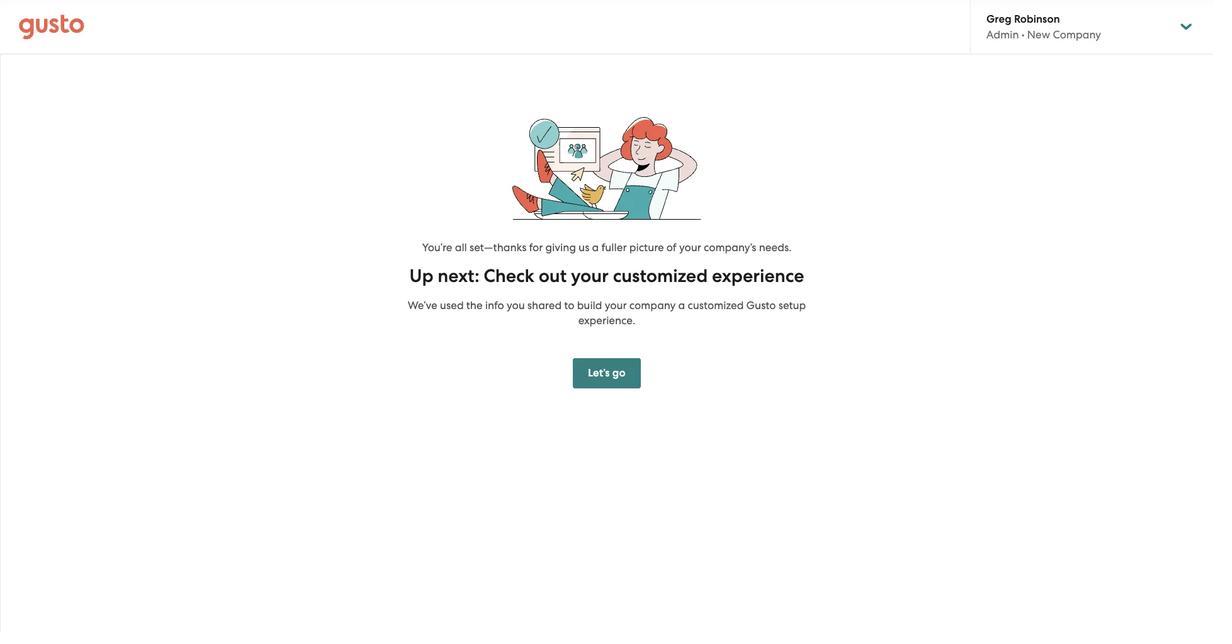 Task type: vqa. For each thing, say whether or not it's contained in the screenshot.
Admin
yes



Task type: describe. For each thing, give the bounding box(es) containing it.
company's
[[704, 241, 757, 254]]

let's go button
[[573, 358, 641, 388]]

company
[[1053, 28, 1101, 41]]

check
[[484, 265, 535, 287]]

set—thanks
[[470, 241, 527, 254]]

info
[[485, 299, 504, 312]]

go
[[613, 366, 626, 380]]

needs.
[[759, 241, 792, 254]]

you're
[[422, 241, 452, 254]]

new
[[1028, 28, 1050, 41]]

greg
[[987, 13, 1012, 26]]

all
[[455, 241, 467, 254]]

let's
[[588, 366, 610, 380]]

picture
[[630, 241, 664, 254]]

customized inside we've used the info you shared to build your company a customized gusto setup experience.
[[688, 299, 744, 312]]

0 vertical spatial customized
[[613, 265, 708, 287]]

let's go
[[588, 366, 626, 380]]

•
[[1022, 28, 1025, 41]]

build
[[577, 299, 602, 312]]

experience.
[[579, 314, 636, 327]]

a inside we've used the info you shared to build your company a customized gusto setup experience.
[[679, 299, 685, 312]]

to
[[564, 299, 575, 312]]

0 vertical spatial your
[[679, 241, 701, 254]]

next:
[[438, 265, 480, 287]]

gusto
[[747, 299, 776, 312]]

fuller
[[602, 241, 627, 254]]

you
[[507, 299, 525, 312]]

for
[[529, 241, 543, 254]]

used
[[440, 299, 464, 312]]



Task type: locate. For each thing, give the bounding box(es) containing it.
we've used the info you shared to build your company a customized gusto setup experience.
[[408, 299, 806, 327]]

of
[[667, 241, 677, 254]]

admin
[[987, 28, 1019, 41]]

you're all set—thanks for giving us a fuller picture of your company's needs.
[[422, 241, 792, 254]]

a
[[592, 241, 599, 254], [679, 299, 685, 312]]

up next: check out your customized experience
[[410, 265, 804, 287]]

your
[[679, 241, 701, 254], [571, 265, 609, 287], [605, 299, 627, 312]]

your inside we've used the info you shared to build your company a customized gusto setup experience.
[[605, 299, 627, 312]]

2 vertical spatial your
[[605, 299, 627, 312]]

up
[[410, 265, 434, 287]]

giving
[[546, 241, 576, 254]]

0 vertical spatial a
[[592, 241, 599, 254]]

we've
[[408, 299, 437, 312]]

a right us
[[592, 241, 599, 254]]

robinson
[[1014, 13, 1060, 26]]

home image
[[19, 14, 84, 39]]

1 vertical spatial customized
[[688, 299, 744, 312]]

out
[[539, 265, 567, 287]]

customized up company
[[613, 265, 708, 287]]

customized
[[613, 265, 708, 287], [688, 299, 744, 312]]

us
[[579, 241, 590, 254]]

setup
[[779, 299, 806, 312]]

a right company
[[679, 299, 685, 312]]

your down us
[[571, 265, 609, 287]]

experience
[[712, 265, 804, 287]]

your up 'experience.'
[[605, 299, 627, 312]]

customized left gusto
[[688, 299, 744, 312]]

the
[[466, 299, 483, 312]]

greg robinson admin • new company
[[987, 13, 1101, 41]]

1 vertical spatial a
[[679, 299, 685, 312]]

0 horizontal spatial a
[[592, 241, 599, 254]]

1 horizontal spatial a
[[679, 299, 685, 312]]

1 vertical spatial your
[[571, 265, 609, 287]]

shared
[[528, 299, 562, 312]]

company
[[630, 299, 676, 312]]

your right of at top right
[[679, 241, 701, 254]]



